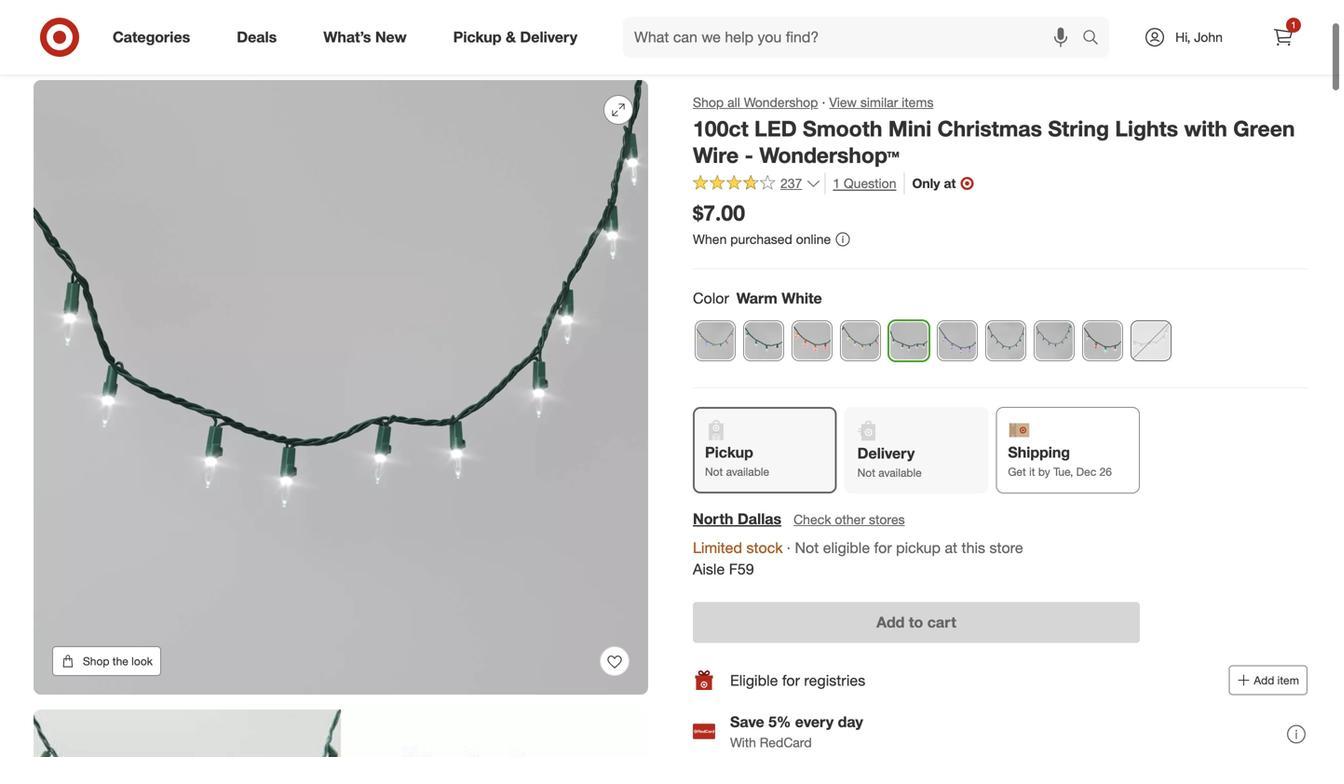 Task type: locate. For each thing, give the bounding box(es) containing it.
lighting
[[290, 44, 337, 60]]

1 link
[[1263, 17, 1304, 58]]

1 vertical spatial pickup
[[705, 443, 754, 461]]

outdoor living & garden link
[[81, 44, 226, 60]]

0 vertical spatial for
[[874, 539, 892, 557]]

100ct led smooth mini christmas string lights with green wire - wondershop™
[[693, 116, 1295, 168]]

search
[[1074, 30, 1119, 48]]

/
[[73, 44, 77, 60], [340, 44, 345, 60]]

$7.00
[[693, 200, 745, 226]]

for inside limited stock · not eligible for pickup at this store aisle f 59
[[874, 539, 892, 557]]

0 horizontal spatial &
[[171, 44, 179, 60]]

color warm white
[[693, 289, 822, 307]]

0 vertical spatial lights
[[438, 44, 474, 60]]

dec
[[1077, 465, 1097, 479]]

north dallas button
[[693, 509, 782, 530]]

string inside 100ct led smooth mini christmas string lights with green wire - wondershop™
[[1048, 116, 1109, 142]]

0 horizontal spatial lights
[[438, 44, 474, 60]]

target
[[34, 44, 69, 60]]

all
[[728, 94, 740, 110]]

advertisement region
[[19, 0, 1323, 24]]

what's new link
[[308, 17, 430, 58]]

pickup up 'north dallas'
[[705, 443, 754, 461]]

1 vertical spatial for
[[782, 671, 800, 690]]

1 horizontal spatial outdoor
[[238, 44, 286, 60]]

0 vertical spatial 1
[[1291, 19, 1297, 31]]

1 vertical spatial delivery
[[858, 444, 915, 462]]

0 horizontal spatial shop
[[83, 654, 109, 668]]

0 horizontal spatial string
[[400, 44, 435, 60]]

look
[[131, 654, 153, 668]]

green
[[1234, 116, 1295, 142]]

1 vertical spatial add
[[1254, 674, 1275, 688]]

available inside delivery not available
[[879, 466, 922, 480]]

not right ·
[[795, 539, 819, 557]]

1 horizontal spatial pickup
[[705, 443, 754, 461]]

1 horizontal spatial lights
[[1115, 116, 1179, 142]]

add to cart
[[877, 614, 957, 632]]

string right christmas
[[1048, 116, 1109, 142]]

1 horizontal spatial 1
[[1291, 19, 1297, 31]]

/ right lighting
[[340, 44, 345, 60]]

1 question link
[[825, 173, 897, 194]]

0 horizontal spatial pickup
[[453, 28, 502, 46]]

pickup right new
[[453, 28, 502, 46]]

0 vertical spatial string
[[400, 44, 435, 60]]

1 horizontal spatial available
[[879, 466, 922, 480]]

2 horizontal spatial outdoor
[[348, 44, 397, 60]]

delivery not available
[[858, 444, 922, 480]]

delivery inside delivery not available
[[858, 444, 915, 462]]

add for add to cart
[[877, 614, 905, 632]]

pickup inside pickup not available
[[705, 443, 754, 461]]

add
[[877, 614, 905, 632], [1254, 674, 1275, 688]]

not up 'north'
[[705, 465, 723, 479]]

store
[[990, 539, 1023, 557]]

view similar items
[[829, 94, 934, 110]]

1 right john
[[1291, 19, 1297, 31]]

0 horizontal spatial add
[[877, 614, 905, 632]]

outdoor
[[81, 44, 129, 60], [238, 44, 286, 60], [348, 44, 397, 60]]

0 vertical spatial delivery
[[520, 28, 578, 46]]

available up stores
[[879, 466, 922, 480]]

stores
[[869, 511, 905, 528]]

shop left all
[[693, 94, 724, 110]]

pickup
[[896, 539, 941, 557]]

new
[[375, 28, 407, 46]]

at
[[944, 175, 956, 191], [945, 539, 958, 557]]

only
[[912, 175, 940, 191]]

add inside add item button
[[1254, 674, 1275, 688]]

string
[[400, 44, 435, 60], [1048, 116, 1109, 142]]

1 vertical spatial at
[[945, 539, 958, 557]]

add left item
[[1254, 674, 1275, 688]]

1 vertical spatial string
[[1048, 116, 1109, 142]]

1 horizontal spatial add
[[1254, 674, 1275, 688]]

hi,
[[1176, 29, 1191, 45]]

what's new
[[323, 28, 407, 46]]

1 horizontal spatial delivery
[[858, 444, 915, 462]]

1 vertical spatial shop
[[83, 654, 109, 668]]

john
[[1194, 29, 1223, 45]]

pickup for not
[[705, 443, 754, 461]]

lights right new
[[438, 44, 474, 60]]

1 horizontal spatial not
[[795, 539, 819, 557]]

0 horizontal spatial 1
[[833, 175, 840, 191]]

string right what's
[[400, 44, 435, 60]]

add item
[[1254, 674, 1300, 688]]

to
[[909, 614, 923, 632]]

cool white image
[[744, 321, 783, 360]]

delivery
[[520, 28, 578, 46], [858, 444, 915, 462]]

at left this at the bottom right of page
[[945, 539, 958, 557]]

1 horizontal spatial shop
[[693, 94, 724, 110]]

1 horizontal spatial /
[[340, 44, 345, 60]]

available for pickup
[[726, 465, 770, 479]]

deals
[[237, 28, 277, 46]]

/ right target
[[73, 44, 77, 60]]

1 down wondershop™ at the right top
[[833, 175, 840, 191]]

target / outdoor living & garden
[[34, 44, 226, 60]]

pickup for &
[[453, 28, 502, 46]]

available inside pickup not available
[[726, 465, 770, 479]]

not inside delivery not available
[[858, 466, 876, 480]]

59
[[738, 560, 754, 578]]

pickup & delivery
[[453, 28, 578, 46]]

check other stores button
[[793, 510, 906, 530]]

1 horizontal spatial string
[[1048, 116, 1109, 142]]

available up 'north dallas'
[[726, 465, 770, 479]]

0 horizontal spatial /
[[73, 44, 77, 60]]

at right only
[[944, 175, 956, 191]]

f
[[729, 560, 738, 578]]

shop
[[693, 94, 724, 110], [83, 654, 109, 668]]

&
[[506, 28, 516, 46], [171, 44, 179, 60]]

at inside limited stock · not eligible for pickup at this store aisle f 59
[[945, 539, 958, 557]]

led
[[755, 116, 797, 142]]

0 horizontal spatial not
[[705, 465, 723, 479]]

0 horizontal spatial outdoor
[[81, 44, 129, 60]]

2 horizontal spatial not
[[858, 466, 876, 480]]

lights left with
[[1115, 116, 1179, 142]]

when
[[693, 231, 727, 248]]

with
[[1184, 116, 1228, 142]]

limited
[[693, 539, 742, 557]]

shop inside image gallery element
[[83, 654, 109, 668]]

0 horizontal spatial available
[[726, 465, 770, 479]]

not inside pickup not available
[[705, 465, 723, 479]]

0 vertical spatial add
[[877, 614, 905, 632]]

not inside limited stock · not eligible for pickup at this store aisle f 59
[[795, 539, 819, 557]]

not up other
[[858, 466, 876, 480]]

add left to at the right of the page
[[877, 614, 905, 632]]

available
[[726, 465, 770, 479], [879, 466, 922, 480]]

purple image
[[938, 321, 977, 360]]

shipping get it by tue, dec 26
[[1008, 443, 1112, 479]]

1 vertical spatial 1
[[833, 175, 840, 191]]

1 horizontal spatial for
[[874, 539, 892, 557]]

question
[[844, 175, 897, 191]]

1 horizontal spatial &
[[506, 28, 516, 46]]

add inside the "add to cart" button
[[877, 614, 905, 632]]

north
[[693, 510, 734, 528]]

1 vertical spatial lights
[[1115, 116, 1179, 142]]

for right eligible
[[782, 671, 800, 690]]

white
[[782, 289, 822, 307]]

save 5% every day with redcard
[[730, 713, 863, 751]]

0 vertical spatial shop
[[693, 94, 724, 110]]

0 vertical spatial pickup
[[453, 28, 502, 46]]

237
[[781, 175, 802, 191]]

1
[[1291, 19, 1297, 31], [833, 175, 840, 191]]

when purchased online
[[693, 231, 831, 248]]

1 question
[[833, 175, 897, 191]]

for down stores
[[874, 539, 892, 557]]

not
[[705, 465, 723, 479], [858, 466, 876, 480], [795, 539, 819, 557]]

garden
[[183, 44, 226, 60]]

lights
[[438, 44, 474, 60], [1115, 116, 1179, 142]]

pickup
[[453, 28, 502, 46], [705, 443, 754, 461]]

lights inside 100ct led smooth mini christmas string lights with green wire - wondershop™
[[1115, 116, 1179, 142]]

shop left the
[[83, 654, 109, 668]]



Task type: vqa. For each thing, say whether or not it's contained in the screenshot.
Accurate
no



Task type: describe. For each thing, give the bounding box(es) containing it.
wondershop
[[744, 94, 818, 110]]

registries
[[804, 671, 866, 690]]

wire
[[693, 142, 739, 168]]

pickup & delivery link
[[438, 17, 601, 58]]

day
[[838, 713, 863, 731]]

tue,
[[1054, 465, 1073, 479]]

1 / from the left
[[73, 44, 77, 60]]

2 outdoor from the left
[[238, 44, 286, 60]]

warm white twinkling - out of stock image
[[1132, 321, 1171, 360]]

237 link
[[693, 173, 821, 196]]

·
[[787, 539, 791, 557]]

not for delivery
[[858, 466, 876, 480]]

with
[[730, 734, 756, 751]]

view
[[829, 94, 857, 110]]

dallas
[[738, 510, 782, 528]]

items
[[902, 94, 934, 110]]

2 / from the left
[[340, 44, 345, 60]]

outdoor lighting / outdoor string lights
[[238, 44, 474, 60]]

living
[[133, 44, 167, 60]]

check other stores
[[794, 511, 905, 528]]

What can we help you find? suggestions appear below search field
[[623, 17, 1087, 58]]

available for delivery
[[879, 466, 922, 480]]

the
[[113, 654, 128, 668]]

only at
[[912, 175, 956, 191]]

eligible
[[730, 671, 778, 690]]

search button
[[1074, 17, 1119, 61]]

save
[[730, 713, 765, 731]]

not for pickup
[[705, 465, 723, 479]]

warm
[[737, 289, 778, 307]]

by
[[1039, 465, 1051, 479]]

100ct
[[693, 116, 749, 142]]

shipping
[[1008, 443, 1070, 461]]

smooth
[[803, 116, 883, 142]]

get
[[1008, 465, 1026, 479]]

multicolor image
[[696, 321, 735, 360]]

every
[[795, 713, 834, 731]]

eligible for registries
[[730, 671, 866, 690]]

warm white image
[[890, 321, 929, 360]]

view similar items button
[[829, 93, 934, 112]]

add to cart button
[[693, 602, 1140, 643]]

shop the look
[[83, 654, 153, 668]]

shop for shop the look
[[83, 654, 109, 668]]

pickup not available
[[705, 443, 770, 479]]

redcard
[[760, 734, 812, 751]]

0 horizontal spatial for
[[782, 671, 800, 690]]

shop the look link
[[52, 646, 161, 676]]

online
[[796, 231, 831, 248]]

3 outdoor from the left
[[348, 44, 397, 60]]

limited stock · not eligible for pickup at this store aisle f 59
[[693, 539, 1023, 578]]

wondershop™
[[760, 142, 900, 168]]

christmas
[[938, 116, 1042, 142]]

color
[[693, 289, 729, 307]]

categories
[[113, 28, 190, 46]]

hi, john
[[1176, 29, 1223, 45]]

eligible
[[823, 539, 870, 557]]

it
[[1029, 465, 1036, 479]]

check
[[794, 511, 831, 528]]

5%
[[769, 713, 791, 731]]

-
[[745, 142, 754, 168]]

mini
[[889, 116, 932, 142]]

aisle
[[693, 560, 725, 578]]

green image
[[987, 321, 1026, 360]]

0 vertical spatial at
[[944, 175, 956, 191]]

1 outdoor from the left
[[81, 44, 129, 60]]

image gallery element
[[34, 80, 648, 757]]

green | red | warm white image
[[1083, 321, 1123, 360]]

item
[[1278, 674, 1300, 688]]

shop for shop all wondershop
[[693, 94, 724, 110]]

add item button
[[1229, 666, 1308, 696]]

light blue image
[[1035, 321, 1074, 360]]

26
[[1100, 465, 1112, 479]]

stock
[[747, 539, 783, 557]]

target link
[[34, 44, 69, 60]]

1 for 1 question
[[833, 175, 840, 191]]

red image
[[793, 321, 832, 360]]

other
[[835, 511, 866, 528]]

multicolor twinkling image
[[841, 321, 880, 360]]

north dallas
[[693, 510, 782, 528]]

what's
[[323, 28, 371, 46]]

shop all wondershop
[[693, 94, 818, 110]]

100ct led smooth mini christmas string lights with green wire - wondershop™, 1 of 10 image
[[34, 80, 648, 695]]

categories link
[[97, 17, 214, 58]]

add for add item
[[1254, 674, 1275, 688]]

similar
[[861, 94, 898, 110]]

cart
[[928, 614, 957, 632]]

deals link
[[221, 17, 300, 58]]

this
[[962, 539, 986, 557]]

purchased
[[731, 231, 793, 248]]

1 for 1
[[1291, 19, 1297, 31]]

0 horizontal spatial delivery
[[520, 28, 578, 46]]



